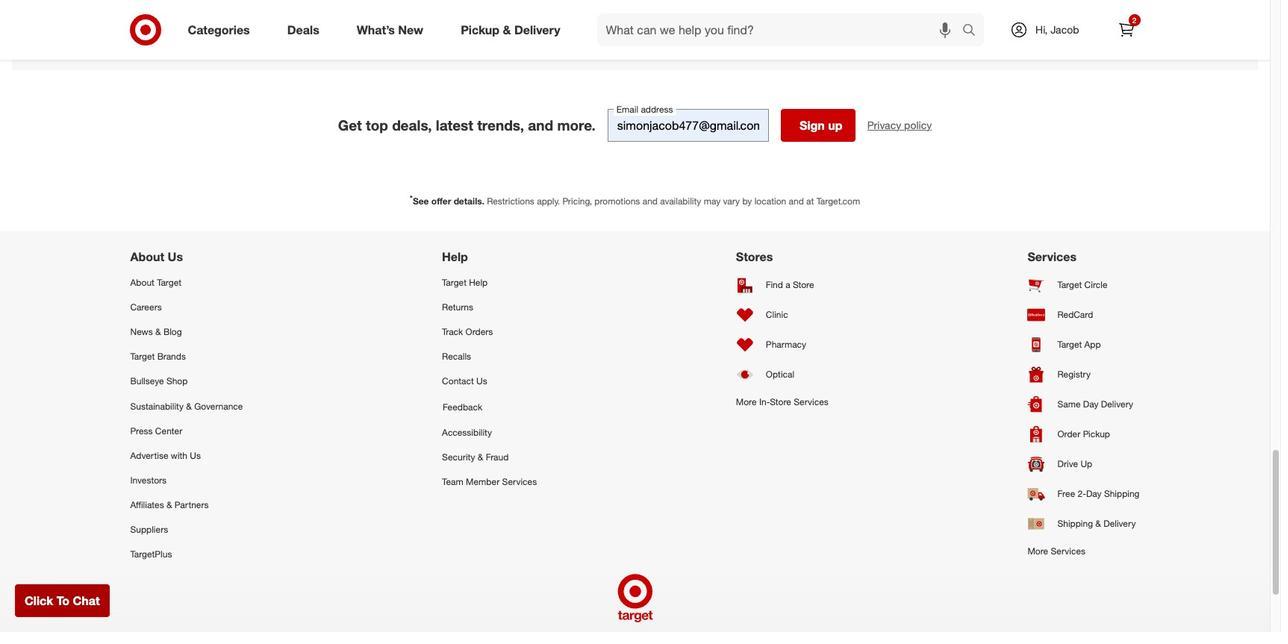 Task type: vqa. For each thing, say whether or not it's contained in the screenshot.
electronics link
no



Task type: describe. For each thing, give the bounding box(es) containing it.
target help link
[[442, 270, 537, 295]]

recalls link
[[442, 344, 537, 369]]

for
[[433, 25, 447, 40]]

private.
[[242, 25, 281, 40]]

brands
[[157, 351, 186, 362]]

deals
[[287, 22, 319, 37]]

more
[[451, 25, 478, 40]]

more for more in-store services
[[736, 396, 757, 408]]

for?
[[304, 3, 327, 18]]

investors link
[[130, 468, 243, 493]]

about for about us
[[130, 249, 164, 264]]

apply.
[[537, 195, 560, 207]]

investors
[[130, 475, 167, 486]]

pickup & delivery link
[[448, 13, 579, 46]]

2 vertical spatial us
[[190, 450, 201, 461]]

affiliates & partners link
[[130, 493, 243, 518]]

optical link
[[736, 360, 829, 390]]

redcard
[[1058, 309, 1093, 320]]

& for shipping
[[1096, 518, 1101, 530]]

get
[[338, 116, 362, 134]]

faq link
[[407, 25, 430, 40]]

about us
[[130, 249, 183, 264]]

services down optical link
[[794, 396, 829, 408]]

center
[[155, 425, 182, 437]]

policy
[[904, 118, 932, 131]]

see
[[413, 195, 429, 207]]

delivery for same day delivery
[[1101, 399, 1133, 410]]

new
[[398, 22, 423, 37]]

services down fraud
[[502, 476, 537, 487]]

same
[[1058, 399, 1081, 410]]

store for in-
[[770, 396, 791, 408]]

accessibility link
[[442, 420, 537, 445]]

0 horizontal spatial help
[[442, 249, 468, 264]]

careers
[[130, 302, 162, 313]]

suppliers link
[[130, 518, 243, 542]]

more for more services
[[1028, 546, 1048, 557]]

feedback
[[443, 401, 482, 413]]

to
[[57, 594, 69, 608]]

*
[[410, 193, 413, 202]]

delivery for pickup & delivery
[[514, 22, 560, 37]]

may inside * see offer details. restrictions apply. pricing, promotions and availability may vary by location and at target.com
[[704, 195, 721, 207]]

free 2-day shipping link
[[1028, 479, 1140, 509]]

order pickup link
[[1028, 419, 1140, 449]]

with
[[171, 450, 187, 461]]

availability
[[660, 195, 701, 207]]

targetplus
[[130, 549, 172, 560]]

2 link
[[1110, 13, 1143, 46]]

& for pickup
[[503, 22, 511, 37]]

contact us
[[442, 376, 487, 387]]

suppliers
[[130, 524, 168, 535]]

about target link
[[130, 270, 243, 295]]

categories link
[[175, 13, 269, 46]]

target down about us
[[157, 277, 181, 288]]

feedback button
[[442, 394, 537, 420]]

set
[[209, 25, 225, 40]]

what's new link
[[344, 13, 442, 46]]

bullseye shop link
[[130, 369, 243, 394]]

sign
[[800, 118, 825, 133]]

target for target brands
[[130, 351, 155, 362]]

up
[[1081, 459, 1092, 470]]

help inside target help link
[[469, 277, 488, 288]]

orders
[[466, 326, 493, 338]]

more services
[[1028, 546, 1086, 557]]

looking
[[259, 3, 301, 18]]

find
[[128, 3, 150, 18]]

app
[[1085, 339, 1101, 350]]

our
[[343, 25, 361, 40]]

be
[[192, 25, 206, 40]]

1 horizontal spatial registry
[[175, 3, 218, 18]]

fraud
[[486, 452, 509, 463]]

target: expect more. pay less. image
[[425, 567, 845, 632]]

hi, jacob
[[1036, 23, 1079, 36]]

registry
[[1058, 369, 1091, 380]]

order pickup
[[1058, 429, 1110, 440]]

same day delivery link
[[1028, 390, 1140, 419]]

advertise
[[130, 450, 168, 461]]

vary
[[723, 195, 740, 207]]

target app
[[1058, 339, 1101, 350]]

advertise with us link
[[130, 443, 243, 468]]

2 horizontal spatial registry
[[364, 25, 404, 40]]

day inside the 'same day delivery' link
[[1083, 399, 1099, 410]]

1 horizontal spatial and
[[643, 195, 658, 207]]

out
[[322, 25, 340, 40]]

sign up button
[[781, 109, 855, 142]]

bullseye shop
[[130, 376, 188, 387]]

deals,
[[392, 116, 432, 134]]

order
[[1058, 429, 1081, 440]]

target for target help
[[442, 277, 467, 288]]

returns link
[[442, 295, 537, 320]]

circle
[[1085, 279, 1108, 291]]

recalls
[[442, 351, 471, 362]]

governance
[[194, 401, 243, 412]]

2
[[1132, 16, 1137, 25]]



Task type: locate. For each thing, give the bounding box(es) containing it.
day inside the free 2-day shipping link
[[1086, 488, 1102, 500]]

up
[[828, 118, 843, 133]]

delivery
[[514, 22, 560, 37], [1101, 399, 1133, 410], [1104, 518, 1136, 530]]

us for contact us
[[476, 376, 487, 387]]

security & fraud
[[442, 452, 509, 463]]

and
[[528, 116, 553, 134], [643, 195, 658, 207], [789, 195, 804, 207]]

0 horizontal spatial shipping
[[1058, 518, 1093, 530]]

day
[[1083, 399, 1099, 410], [1086, 488, 1102, 500]]

1 vertical spatial help
[[469, 277, 488, 288]]

1 vertical spatial pickup
[[1083, 429, 1110, 440]]

pharmacy link
[[736, 330, 829, 360]]

stores
[[736, 249, 773, 264]]

0 vertical spatial more
[[736, 396, 757, 408]]

0 vertical spatial store
[[793, 279, 814, 291]]

pickup right order
[[1083, 429, 1110, 440]]

bullseye
[[130, 376, 164, 387]]

free
[[1058, 488, 1075, 500]]

delivery down free 2-day shipping
[[1104, 518, 1136, 530]]

1 vertical spatial more
[[1028, 546, 1048, 557]]

& down bullseye shop link
[[186, 401, 192, 412]]

2 vertical spatial delivery
[[1104, 518, 1136, 530]]

1 vertical spatial day
[[1086, 488, 1102, 500]]

more left in-
[[736, 396, 757, 408]]

help up returns link
[[469, 277, 488, 288]]

target for target circle
[[1058, 279, 1082, 291]]

target down news
[[130, 351, 155, 362]]

0 horizontal spatial store
[[770, 396, 791, 408]]

more in-store services link
[[736, 390, 829, 414]]

to
[[228, 25, 239, 40]]

& inside 'link'
[[155, 326, 161, 338]]

affiliates
[[130, 500, 164, 511]]

find
[[766, 279, 783, 291]]

& for sustainability
[[186, 401, 192, 412]]

day right free on the bottom right of page
[[1086, 488, 1102, 500]]

0 horizontal spatial more
[[736, 396, 757, 408]]

chat
[[73, 594, 100, 608]]

about inside about target link
[[130, 277, 154, 288]]

1 horizontal spatial us
[[190, 450, 201, 461]]

advertise with us
[[130, 450, 201, 461]]

press center link
[[130, 419, 243, 443]]

& left fraud
[[478, 452, 483, 463]]

1 vertical spatial store
[[770, 396, 791, 408]]

more.
[[557, 116, 596, 134]]

0 vertical spatial shipping
[[1104, 488, 1140, 500]]

delivery up "order pickup"
[[1101, 399, 1133, 410]]

0 vertical spatial delivery
[[514, 22, 560, 37]]

about up careers
[[130, 277, 154, 288]]

trends,
[[477, 116, 524, 134]]

0 horizontal spatial us
[[168, 249, 183, 264]]

1 horizontal spatial may
[[704, 195, 721, 207]]

pricing,
[[562, 195, 592, 207]]

1 horizontal spatial help
[[469, 277, 488, 288]]

you're
[[222, 3, 256, 18]]

0 vertical spatial may
[[166, 25, 188, 40]]

None text field
[[608, 109, 769, 142]]

contact
[[442, 376, 474, 387]]

same day delivery
[[1058, 399, 1133, 410]]

can't find the registry you're looking for? that registry may be set to private. check out our registry faq for more info.
[[96, 3, 504, 40]]

services up 'target circle'
[[1028, 249, 1077, 264]]

registry down find
[[123, 25, 163, 40]]

target help
[[442, 277, 488, 288]]

privacy policy link
[[867, 118, 932, 133]]

registry up be
[[175, 3, 218, 18]]

1 horizontal spatial more
[[1028, 546, 1048, 557]]

0 vertical spatial help
[[442, 249, 468, 264]]

& right "more" on the top of page
[[503, 22, 511, 37]]

find a store
[[766, 279, 814, 291]]

& for security
[[478, 452, 483, 463]]

team member services link
[[442, 470, 537, 494]]

restrictions
[[487, 195, 534, 207]]

2 about from the top
[[130, 277, 154, 288]]

pickup right for
[[461, 22, 500, 37]]

1 vertical spatial about
[[130, 277, 154, 288]]

2 horizontal spatial us
[[476, 376, 487, 387]]

may left "vary"
[[704, 195, 721, 207]]

0 vertical spatial about
[[130, 249, 164, 264]]

store down optical link
[[770, 396, 791, 408]]

optical
[[766, 369, 794, 380]]

1 vertical spatial us
[[476, 376, 487, 387]]

redcard link
[[1028, 300, 1140, 330]]

1 about from the top
[[130, 249, 164, 264]]

0 horizontal spatial may
[[166, 25, 188, 40]]

track orders link
[[442, 320, 537, 344]]

returns
[[442, 302, 473, 313]]

&
[[503, 22, 511, 37], [155, 326, 161, 338], [186, 401, 192, 412], [478, 452, 483, 463], [166, 500, 172, 511], [1096, 518, 1101, 530]]

& down free 2-day shipping
[[1096, 518, 1101, 530]]

search
[[956, 24, 992, 39]]

1 vertical spatial delivery
[[1101, 399, 1133, 410]]

security & fraud link
[[442, 445, 537, 470]]

& for news
[[155, 326, 161, 338]]

free 2-day shipping
[[1058, 488, 1140, 500]]

us up about target link
[[168, 249, 183, 264]]

target left circle
[[1058, 279, 1082, 291]]

by
[[742, 195, 752, 207]]

1 horizontal spatial shipping
[[1104, 488, 1140, 500]]

0 vertical spatial us
[[168, 249, 183, 264]]

& for affiliates
[[166, 500, 172, 511]]

click
[[25, 594, 53, 608]]

and left more.
[[528, 116, 553, 134]]

0 vertical spatial pickup
[[461, 22, 500, 37]]

faq
[[407, 25, 430, 40]]

info.
[[482, 25, 504, 40]]

clinic link
[[736, 300, 829, 330]]

about for about target
[[130, 277, 154, 288]]

pharmacy
[[766, 339, 806, 350]]

store for a
[[793, 279, 814, 291]]

security
[[442, 452, 475, 463]]

shipping & delivery
[[1058, 518, 1136, 530]]

registry link
[[1028, 360, 1140, 390]]

2-
[[1078, 488, 1086, 500]]

and left at
[[789, 195, 804, 207]]

more
[[736, 396, 757, 408], [1028, 546, 1048, 557]]

at
[[806, 195, 814, 207]]

click to chat button
[[15, 585, 109, 617]]

0 horizontal spatial pickup
[[461, 22, 500, 37]]

target left app
[[1058, 339, 1082, 350]]

& right affiliates
[[166, 500, 172, 511]]

offer
[[431, 195, 451, 207]]

delivery for shipping & delivery
[[1104, 518, 1136, 530]]

services down shipping & delivery link
[[1051, 546, 1086, 557]]

more in-store services
[[736, 396, 829, 408]]

team
[[442, 476, 463, 487]]

target brands
[[130, 351, 186, 362]]

1 vertical spatial shipping
[[1058, 518, 1093, 530]]

privacy
[[867, 118, 901, 131]]

may inside the can't find the registry you're looking for? that registry may be set to private. check out our registry faq for more info.
[[166, 25, 188, 40]]

drive up link
[[1028, 449, 1140, 479]]

shipping up shipping & delivery
[[1104, 488, 1140, 500]]

categories
[[188, 22, 250, 37]]

and left availability
[[643, 195, 658, 207]]

news
[[130, 326, 153, 338]]

us right with
[[190, 450, 201, 461]]

1 horizontal spatial store
[[793, 279, 814, 291]]

member
[[466, 476, 500, 487]]

sustainability
[[130, 401, 184, 412]]

shop
[[166, 376, 188, 387]]

registry
[[175, 3, 218, 18], [123, 25, 163, 40], [364, 25, 404, 40]]

store right a
[[793, 279, 814, 291]]

help up target help on the top of the page
[[442, 249, 468, 264]]

2 horizontal spatial and
[[789, 195, 804, 207]]

0 vertical spatial day
[[1083, 399, 1099, 410]]

privacy policy
[[867, 118, 932, 131]]

registry right our
[[364, 25, 404, 40]]

1 horizontal spatial pickup
[[1083, 429, 1110, 440]]

sustainability & governance link
[[130, 394, 243, 419]]

details.
[[454, 195, 484, 207]]

store
[[793, 279, 814, 291], [770, 396, 791, 408]]

pickup & delivery
[[461, 22, 560, 37]]

team member services
[[442, 476, 537, 487]]

careers link
[[130, 295, 243, 320]]

target up the returns
[[442, 277, 467, 288]]

1 vertical spatial may
[[704, 195, 721, 207]]

us for about us
[[168, 249, 183, 264]]

about up about target
[[130, 249, 164, 264]]

0 horizontal spatial and
[[528, 116, 553, 134]]

what's
[[357, 22, 395, 37]]

& left the blog
[[155, 326, 161, 338]]

track orders
[[442, 326, 493, 338]]

us right contact at the bottom of page
[[476, 376, 487, 387]]

more down shipping & delivery link
[[1028, 546, 1048, 557]]

delivery right "info."
[[514, 22, 560, 37]]

search button
[[956, 13, 992, 49]]

sustainability & governance
[[130, 401, 243, 412]]

shipping up more services link
[[1058, 518, 1093, 530]]

drive up
[[1058, 459, 1092, 470]]

target for target app
[[1058, 339, 1082, 350]]

0 horizontal spatial registry
[[123, 25, 163, 40]]

us
[[168, 249, 183, 264], [476, 376, 487, 387], [190, 450, 201, 461]]

day right same
[[1083, 399, 1099, 410]]

target brands link
[[130, 344, 243, 369]]

& inside "link"
[[478, 452, 483, 463]]

can't
[[96, 3, 125, 18]]

What can we help you find? suggestions appear below search field
[[597, 13, 966, 46]]

may left be
[[166, 25, 188, 40]]

find a store link
[[736, 270, 829, 300]]



